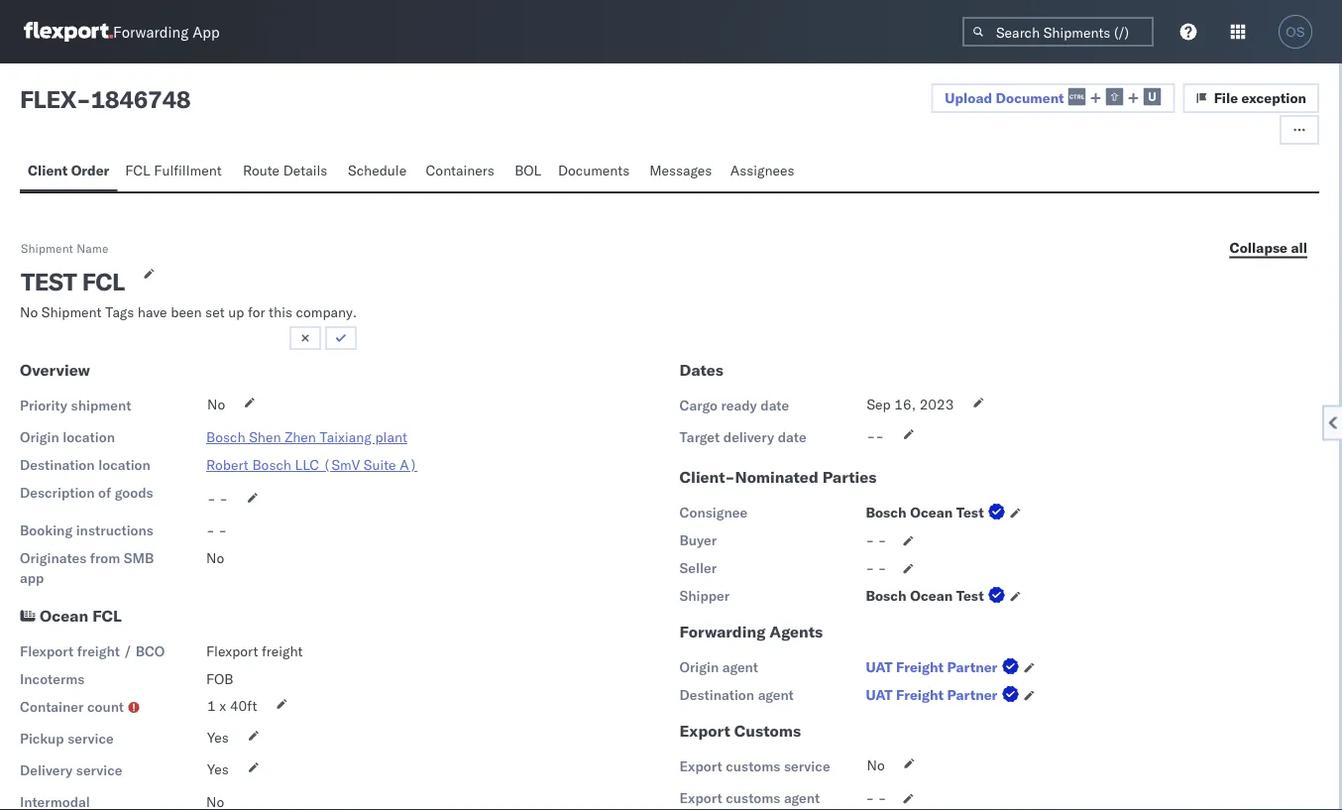 Task type: vqa. For each thing, say whether or not it's contained in the screenshot.
Schedule Pickup from Los Angeles, CA corresponding to 5th Schedule Pickup From Los Angeles, Ca 'button' from the bottom of the page Schedule Pickup from Los Angeles, CA link
no



Task type: describe. For each thing, give the bounding box(es) containing it.
fcl inside fcl fulfillment button
[[125, 162, 150, 179]]

tags
[[105, 303, 134, 321]]

origin agent
[[680, 658, 759, 676]]

plant
[[375, 428, 407, 446]]

fob
[[206, 670, 234, 688]]

uat freight partner link for origin agent
[[866, 657, 1024, 677]]

test for consignee
[[957, 504, 984, 521]]

forwarding app link
[[24, 22, 220, 42]]

no shipment tags have been set up for this company.
[[20, 303, 357, 321]]

file
[[1214, 89, 1239, 107]]

description
[[20, 484, 95, 501]]

service down customs
[[784, 758, 831, 775]]

/
[[123, 643, 132, 660]]

flexport. image
[[24, 22, 113, 42]]

suite
[[364, 456, 396, 473]]

service for pickup service
[[68, 730, 114, 747]]

upload document button
[[931, 83, 1176, 113]]

- - for description of goods
[[207, 490, 228, 507]]

test
[[21, 267, 77, 296]]

os button
[[1273, 9, 1319, 55]]

app
[[20, 569, 44, 587]]

flexport for flexport freight / bco
[[20, 643, 74, 660]]

assignees
[[731, 162, 795, 179]]

delivery
[[20, 762, 73, 779]]

buyer
[[680, 531, 717, 549]]

bosch shen zhen taixiang plant
[[206, 428, 407, 446]]

fcl fulfillment
[[125, 162, 222, 179]]

location for destination location
[[98, 456, 151, 473]]

booking instructions
[[20, 522, 154, 539]]

document
[[996, 89, 1065, 106]]

customs
[[735, 721, 801, 741]]

order
[[71, 162, 109, 179]]

0 vertical spatial shipment
[[21, 240, 73, 255]]

client-
[[680, 467, 735, 487]]

route
[[243, 162, 280, 179]]

containers button
[[418, 153, 507, 191]]

documents button
[[550, 153, 642, 191]]

documents
[[558, 162, 630, 179]]

company.
[[296, 303, 357, 321]]

parties
[[823, 467, 877, 487]]

count
[[87, 698, 124, 715]]

assignees button
[[723, 153, 806, 191]]

export customs service
[[680, 758, 831, 775]]

priority shipment
[[20, 397, 131, 414]]

date for target delivery date
[[778, 428, 807, 446]]

fcl for test fcl
[[82, 267, 125, 296]]

messages
[[650, 162, 712, 179]]

this
[[269, 303, 292, 321]]

origin for origin location
[[20, 428, 59, 446]]

for
[[248, 303, 265, 321]]

1
[[207, 697, 216, 714]]

pickup service
[[20, 730, 114, 747]]

collapse
[[1230, 238, 1288, 256]]

delivery service
[[20, 762, 122, 779]]

taixiang
[[320, 428, 372, 446]]

flex
[[20, 84, 76, 114]]

have
[[138, 303, 167, 321]]

destination for destination location
[[20, 456, 95, 473]]

sep 16, 2023
[[867, 396, 954, 413]]

export for export customs
[[680, 721, 731, 741]]

ocean fcl
[[40, 606, 122, 626]]

uat freight partner for origin agent
[[866, 658, 998, 676]]

1 x 40ft
[[207, 697, 257, 714]]

zhen
[[285, 428, 316, 446]]

been
[[171, 303, 202, 321]]

export for export customs service
[[680, 758, 723, 775]]

containers
[[426, 162, 495, 179]]

destination location
[[20, 456, 151, 473]]

destination agent
[[680, 686, 794, 704]]

2 vertical spatial ocean
[[40, 606, 88, 626]]

export customs agent
[[680, 789, 820, 807]]

origin location
[[20, 428, 115, 446]]

cargo
[[680, 397, 718, 414]]

export for export customs agent
[[680, 789, 723, 807]]

bosch shen zhen taixiang plant link
[[206, 428, 407, 446]]

originates from smb app
[[20, 549, 154, 587]]

up
[[228, 303, 244, 321]]

uat for destination agent
[[866, 686, 893, 704]]

Search Shipments (/) text field
[[963, 17, 1154, 47]]

robert bosch llc (smv suite a) link
[[206, 456, 418, 473]]

from
[[90, 549, 120, 567]]

forwarding for forwarding agents
[[680, 622, 766, 642]]

schedule
[[348, 162, 407, 179]]

shen
[[249, 428, 281, 446]]

goods
[[115, 484, 153, 501]]

client
[[28, 162, 68, 179]]

consignee
[[680, 504, 748, 521]]

robert bosch llc (smv suite a)
[[206, 456, 418, 473]]

1846748
[[91, 84, 191, 114]]



Task type: locate. For each thing, give the bounding box(es) containing it.
origin down priority
[[20, 428, 59, 446]]

location for origin location
[[63, 428, 115, 446]]

customs
[[726, 758, 781, 775], [726, 789, 781, 807]]

agent up customs
[[758, 686, 794, 704]]

2 test from the top
[[957, 587, 984, 604]]

freight for flexport freight
[[262, 643, 303, 660]]

2 freight from the left
[[262, 643, 303, 660]]

ocean for shipper
[[910, 587, 953, 604]]

2 vertical spatial fcl
[[92, 606, 122, 626]]

bosch
[[206, 428, 245, 446], [252, 456, 291, 473], [866, 504, 907, 521], [866, 587, 907, 604]]

forwarding up origin agent
[[680, 622, 766, 642]]

schedule button
[[340, 153, 418, 191]]

yes for pickup service
[[207, 729, 229, 746]]

1 yes from the top
[[207, 729, 229, 746]]

robert
[[206, 456, 249, 473]]

0 vertical spatial freight
[[896, 658, 944, 676]]

exception
[[1242, 89, 1307, 107]]

yes
[[207, 729, 229, 746], [207, 761, 229, 778]]

1 export from the top
[[680, 721, 731, 741]]

partner for destination agent
[[947, 686, 998, 704]]

freight
[[896, 658, 944, 676], [896, 686, 944, 704]]

1 vertical spatial yes
[[207, 761, 229, 778]]

sep
[[867, 396, 891, 413]]

export customs
[[680, 721, 801, 741]]

uat for origin agent
[[866, 658, 893, 676]]

set
[[205, 303, 225, 321]]

1 uat freight partner from the top
[[866, 658, 998, 676]]

ocean for consignee
[[910, 504, 953, 521]]

2 flexport from the left
[[206, 643, 258, 660]]

- -
[[207, 490, 228, 507], [206, 522, 227, 539], [866, 531, 887, 549], [866, 559, 887, 577], [866, 789, 887, 807]]

cargo ready date
[[680, 397, 790, 414]]

fcl up tags
[[82, 267, 125, 296]]

shipment
[[71, 397, 131, 414]]

0 vertical spatial uat freight partner link
[[866, 657, 1024, 677]]

1 vertical spatial uat freight partner link
[[866, 685, 1024, 705]]

freight for origin agent
[[896, 658, 944, 676]]

destination
[[20, 456, 95, 473], [680, 686, 755, 704]]

ocean
[[910, 504, 953, 521], [910, 587, 953, 604], [40, 606, 88, 626]]

1 partner from the top
[[947, 658, 998, 676]]

container
[[20, 698, 84, 715]]

0 horizontal spatial forwarding
[[113, 22, 189, 41]]

1 vertical spatial freight
[[896, 686, 944, 704]]

1 customs from the top
[[726, 758, 781, 775]]

fcl for ocean fcl
[[92, 606, 122, 626]]

flexport up fob on the bottom left
[[206, 643, 258, 660]]

forwarding left app
[[113, 22, 189, 41]]

0 vertical spatial export
[[680, 721, 731, 741]]

dates
[[680, 360, 724, 380]]

- - for seller
[[866, 559, 887, 577]]

route details button
[[235, 153, 340, 191]]

forwarding inside forwarding app link
[[113, 22, 189, 41]]

fcl right 'order'
[[125, 162, 150, 179]]

0 vertical spatial uat
[[866, 658, 893, 676]]

1 vertical spatial ocean
[[910, 587, 953, 604]]

1 vertical spatial forwarding
[[680, 622, 766, 642]]

flex - 1846748
[[20, 84, 191, 114]]

2 freight from the top
[[896, 686, 944, 704]]

originates
[[20, 549, 87, 567]]

freight
[[77, 643, 120, 660], [262, 643, 303, 660]]

bco
[[136, 643, 165, 660]]

flexport
[[20, 643, 74, 660], [206, 643, 258, 660]]

llc
[[295, 456, 319, 473]]

partner for origin agent
[[947, 658, 998, 676]]

client order
[[28, 162, 109, 179]]

pickup
[[20, 730, 64, 747]]

instructions
[[76, 522, 154, 539]]

2 uat freight partner link from the top
[[866, 685, 1024, 705]]

2 uat from the top
[[866, 686, 893, 704]]

2 uat freight partner from the top
[[866, 686, 998, 704]]

fcl
[[125, 162, 150, 179], [82, 267, 125, 296], [92, 606, 122, 626]]

0 vertical spatial origin
[[20, 428, 59, 446]]

customs for agent
[[726, 789, 781, 807]]

1 vertical spatial customs
[[726, 789, 781, 807]]

messages button
[[642, 153, 723, 191]]

test
[[957, 504, 984, 521], [957, 587, 984, 604]]

smb
[[124, 549, 154, 567]]

0 vertical spatial ocean
[[910, 504, 953, 521]]

1 vertical spatial uat
[[866, 686, 893, 704]]

uat freight partner for destination agent
[[866, 686, 998, 704]]

flexport up the incoterms
[[20, 643, 74, 660]]

2 yes from the top
[[207, 761, 229, 778]]

destination down origin agent
[[680, 686, 755, 704]]

container count
[[20, 698, 124, 715]]

freight for flexport freight / bco
[[77, 643, 120, 660]]

file exception
[[1214, 89, 1307, 107]]

1 vertical spatial date
[[778, 428, 807, 446]]

test fcl
[[21, 267, 125, 296]]

uat freight partner link
[[866, 657, 1024, 677], [866, 685, 1024, 705]]

ready
[[721, 397, 757, 414]]

2 bosch ocean test from the top
[[866, 587, 984, 604]]

- - for export customs agent
[[866, 789, 887, 807]]

service for delivery service
[[76, 762, 122, 779]]

date for cargo ready date
[[761, 397, 790, 414]]

bosch ocean test for consignee
[[866, 504, 984, 521]]

freight for destination agent
[[896, 686, 944, 704]]

destination for destination agent
[[680, 686, 755, 704]]

origin up destination agent
[[680, 658, 719, 676]]

booking
[[20, 522, 73, 539]]

yes for delivery service
[[207, 761, 229, 778]]

forwarding app
[[113, 22, 220, 41]]

location up goods
[[98, 456, 151, 473]]

service down count
[[68, 730, 114, 747]]

overview
[[20, 360, 90, 380]]

0 vertical spatial location
[[63, 428, 115, 446]]

agent for destination agent
[[758, 686, 794, 704]]

shipment
[[21, 240, 73, 255], [41, 303, 102, 321]]

nominated
[[735, 467, 819, 487]]

no
[[20, 303, 38, 321], [207, 396, 225, 413], [206, 549, 224, 567], [867, 757, 885, 774]]

customs for service
[[726, 758, 781, 775]]

origin for origin agent
[[680, 658, 719, 676]]

0 vertical spatial forwarding
[[113, 22, 189, 41]]

agent up destination agent
[[723, 658, 759, 676]]

0 vertical spatial fcl
[[125, 162, 150, 179]]

0 vertical spatial date
[[761, 397, 790, 414]]

target
[[680, 428, 720, 446]]

0 horizontal spatial destination
[[20, 456, 95, 473]]

forwarding agents
[[680, 622, 823, 642]]

0 vertical spatial uat freight partner
[[866, 658, 998, 676]]

fulfillment
[[154, 162, 222, 179]]

0 vertical spatial yes
[[207, 729, 229, 746]]

1 vertical spatial partner
[[947, 686, 998, 704]]

1 uat freight partner link from the top
[[866, 657, 1024, 677]]

1 vertical spatial shipment
[[41, 303, 102, 321]]

1 horizontal spatial freight
[[262, 643, 303, 660]]

1 horizontal spatial destination
[[680, 686, 755, 704]]

file exception button
[[1184, 83, 1320, 113], [1184, 83, 1320, 113]]

2 partner from the top
[[947, 686, 998, 704]]

- - for buyer
[[866, 531, 887, 549]]

agents
[[770, 622, 823, 642]]

export down export customs in the right bottom of the page
[[680, 758, 723, 775]]

0 horizontal spatial origin
[[20, 428, 59, 446]]

(smv
[[323, 456, 360, 473]]

--
[[867, 427, 884, 445]]

bol button
[[507, 153, 550, 191]]

target delivery date
[[680, 428, 807, 446]]

1 freight from the left
[[77, 643, 120, 660]]

1 horizontal spatial forwarding
[[680, 622, 766, 642]]

client order button
[[20, 153, 117, 191]]

1 vertical spatial origin
[[680, 658, 719, 676]]

1 vertical spatial location
[[98, 456, 151, 473]]

customs down the export customs service
[[726, 789, 781, 807]]

2 export from the top
[[680, 758, 723, 775]]

bosch ocean test
[[866, 504, 984, 521], [866, 587, 984, 604]]

0 vertical spatial destination
[[20, 456, 95, 473]]

agent down the export customs service
[[784, 789, 820, 807]]

priority
[[20, 397, 67, 414]]

seller
[[680, 559, 717, 577]]

shipment down test fcl
[[41, 303, 102, 321]]

flexport freight
[[206, 643, 303, 660]]

0 vertical spatial partner
[[947, 658, 998, 676]]

details
[[283, 162, 328, 179]]

destination up description
[[20, 456, 95, 473]]

1 vertical spatial uat freight partner
[[866, 686, 998, 704]]

shipper
[[680, 587, 730, 604]]

export down destination agent
[[680, 721, 731, 741]]

0 horizontal spatial flexport
[[20, 643, 74, 660]]

of
[[98, 484, 111, 501]]

location up destination location
[[63, 428, 115, 446]]

2023
[[920, 396, 954, 413]]

agent for origin agent
[[723, 658, 759, 676]]

1 test from the top
[[957, 504, 984, 521]]

flexport freight / bco
[[20, 643, 165, 660]]

partner
[[947, 658, 998, 676], [947, 686, 998, 704]]

collapse all button
[[1218, 233, 1320, 263]]

client-nominated parties
[[680, 467, 877, 487]]

1 vertical spatial export
[[680, 758, 723, 775]]

date up client-nominated parties
[[778, 428, 807, 446]]

0 vertical spatial customs
[[726, 758, 781, 775]]

1 vertical spatial fcl
[[82, 267, 125, 296]]

1 horizontal spatial origin
[[680, 658, 719, 676]]

1 vertical spatial test
[[957, 587, 984, 604]]

shipment up test
[[21, 240, 73, 255]]

1 uat from the top
[[866, 658, 893, 676]]

location
[[63, 428, 115, 446], [98, 456, 151, 473]]

fcl fulfillment button
[[117, 153, 235, 191]]

1 freight from the top
[[896, 658, 944, 676]]

1 vertical spatial bosch ocean test
[[866, 587, 984, 604]]

fcl up flexport freight / bco
[[92, 606, 122, 626]]

customs up export customs agent
[[726, 758, 781, 775]]

1 vertical spatial agent
[[758, 686, 794, 704]]

shipment name
[[21, 240, 109, 255]]

flexport for flexport freight
[[206, 643, 258, 660]]

16,
[[895, 396, 916, 413]]

2 vertical spatial export
[[680, 789, 723, 807]]

0 vertical spatial bosch ocean test
[[866, 504, 984, 521]]

1 bosch ocean test from the top
[[866, 504, 984, 521]]

2 customs from the top
[[726, 789, 781, 807]]

1 vertical spatial destination
[[680, 686, 755, 704]]

forwarding for forwarding app
[[113, 22, 189, 41]]

agent
[[723, 658, 759, 676], [758, 686, 794, 704], [784, 789, 820, 807]]

0 vertical spatial test
[[957, 504, 984, 521]]

1 flexport from the left
[[20, 643, 74, 660]]

origin
[[20, 428, 59, 446], [680, 658, 719, 676]]

uat freight partner link for destination agent
[[866, 685, 1024, 705]]

2 vertical spatial agent
[[784, 789, 820, 807]]

all
[[1291, 238, 1308, 256]]

bosch ocean test for shipper
[[866, 587, 984, 604]]

1 horizontal spatial flexport
[[206, 643, 258, 660]]

0 vertical spatial agent
[[723, 658, 759, 676]]

3 export from the top
[[680, 789, 723, 807]]

service down pickup service
[[76, 762, 122, 779]]

upload
[[945, 89, 993, 106]]

upload document
[[945, 89, 1065, 106]]

0 horizontal spatial freight
[[77, 643, 120, 660]]

name
[[77, 240, 109, 255]]

test for shipper
[[957, 587, 984, 604]]

export down the export customs service
[[680, 789, 723, 807]]

date right 'ready'
[[761, 397, 790, 414]]

a)
[[400, 456, 418, 473]]



